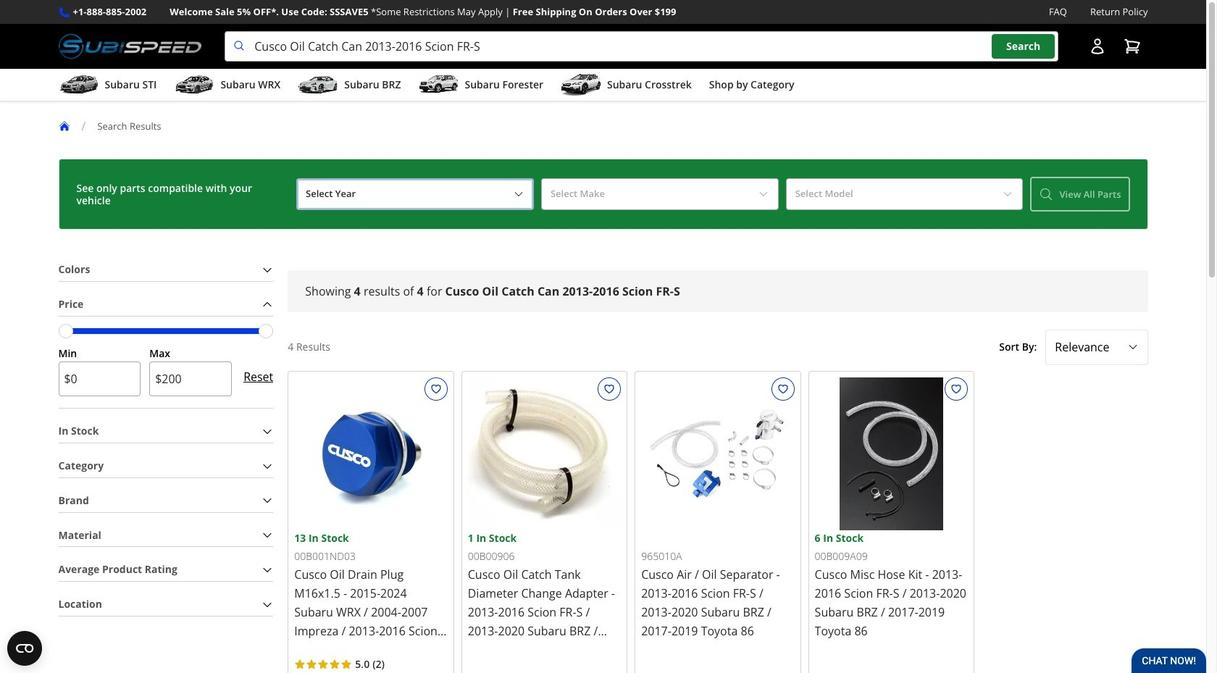 Task type: locate. For each thing, give the bounding box(es) containing it.
Select Year button
[[296, 179, 534, 210]]

a subaru forester thumbnail image image
[[418, 74, 459, 96]]

None text field
[[149, 362, 232, 397]]

subispeed logo image
[[58, 31, 202, 62]]

select year image
[[513, 188, 524, 200]]

home image
[[58, 120, 70, 132]]

None text field
[[58, 362, 141, 397]]

minimum slider
[[58, 324, 73, 338]]

a subaru sti thumbnail image image
[[58, 74, 99, 96]]

select make image
[[758, 188, 769, 200]]

maximum slider
[[259, 324, 273, 338]]

cusco misc hose kit - 2013-2016 scion fr-s / 2013-2020 subaru brz / 2017-2019 toyota 86 image
[[815, 377, 968, 530]]

search input field
[[225, 31, 1058, 62]]



Task type: describe. For each thing, give the bounding box(es) containing it.
open widget image
[[7, 631, 42, 666]]

a subaru wrx thumbnail image image
[[174, 74, 215, 96]]

a subaru brz thumbnail image image
[[298, 74, 339, 96]]

cusco oil drain plug m16x1.5 - 2015-2024 subaru wrx / 2004-2007 impreza / 2013-2016 scion fr-s / 2013-2024 subaru brz / 2017-2020 toyota 86 image
[[294, 377, 448, 530]]

account image
[[1089, 38, 1106, 55]]

Select Make button
[[541, 179, 779, 210]]

cusco oil catch tank diameter change adapter - 2013-2016 scion fr-s / 2013-2020 subaru brz / 2017-2019 toyota 86 image
[[468, 377, 621, 530]]

cusco air / oil separator - 2013-2016 scion fr-s / 2013-2020 subaru brz / 2017-2019 toyota 86 image
[[641, 377, 795, 530]]

a subaru crosstrek thumbnail image image
[[561, 74, 601, 96]]



Task type: vqa. For each thing, say whether or not it's contained in the screenshot.
Hyper
no



